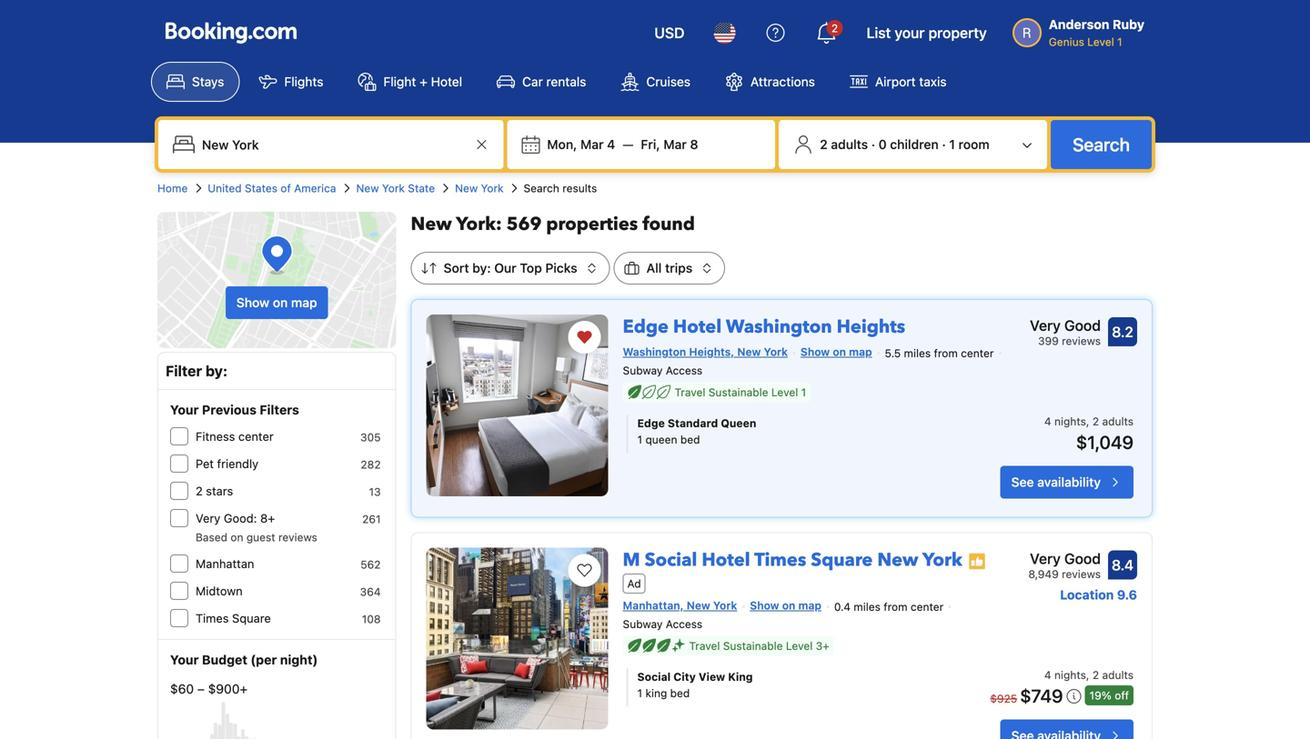 Task type: vqa. For each thing, say whether or not it's contained in the screenshot.
Access in 0.4 miles from center Subway Access
yes



Task type: describe. For each thing, give the bounding box(es) containing it.
2 button
[[805, 11, 848, 55]]

property
[[928, 24, 987, 41]]

state
[[408, 182, 435, 195]]

subway for 0.4 miles from center subway access
[[623, 618, 663, 631]]

very good: 8+
[[196, 512, 275, 525]]

map for 5.5 miles from center subway access
[[849, 346, 872, 358]]

stays
[[192, 74, 224, 89]]

level for 0.4 miles from center
[[786, 640, 813, 653]]

from for 5.5
[[934, 347, 958, 360]]

scored 8.4 element
[[1108, 551, 1137, 580]]

picks
[[545, 261, 577, 276]]

your
[[895, 24, 925, 41]]

2 for 2 stars
[[196, 484, 203, 498]]

guest
[[246, 531, 275, 544]]

9.6
[[1117, 588, 1137, 603]]

our
[[494, 261, 517, 276]]

1 vertical spatial center
[[238, 430, 274, 444]]

queen
[[721, 417, 756, 430]]

search results
[[524, 182, 597, 195]]

$900+
[[208, 682, 248, 697]]

anderson ruby genius level 1
[[1049, 17, 1145, 48]]

4 nights , 2 adults $1,049
[[1044, 416, 1134, 453]]

new york state
[[356, 182, 435, 195]]

reviews for 8.4
[[1062, 568, 1101, 581]]

properties
[[546, 212, 638, 237]]

fitness center
[[196, 430, 274, 444]]

off
[[1115, 690, 1129, 703]]

562
[[361, 559, 381, 571]]

airport taxis link
[[834, 62, 962, 102]]

night)
[[280, 653, 318, 668]]

location
[[1060, 588, 1114, 603]]

car rentals link
[[481, 62, 602, 102]]

2 stars
[[196, 484, 233, 498]]

your for your previous filters
[[170, 403, 199, 418]]

search results updated. new york: 569 properties found. element
[[411, 212, 1153, 237]]

search button
[[1051, 120, 1152, 169]]

mon, mar 4 button
[[540, 128, 623, 161]]

edge standard queen link
[[637, 416, 945, 432]]

1 vertical spatial very
[[196, 512, 220, 525]]

flight + hotel link
[[342, 62, 478, 102]]

based
[[196, 531, 227, 544]]

fri,
[[641, 137, 660, 152]]

very for 8.4
[[1030, 551, 1061, 568]]

standard
[[668, 417, 718, 430]]

1 vertical spatial reviews
[[278, 531, 317, 544]]

filters
[[260, 403, 299, 418]]

2 adults · 0 children · 1 room
[[820, 137, 990, 152]]

bed inside social city view king 1 king bed
[[670, 688, 690, 700]]

your previous filters
[[170, 403, 299, 418]]

edge hotel washington heights link
[[623, 308, 905, 340]]

good for 8.2
[[1064, 317, 1101, 334]]

edge for edge hotel washington heights
[[623, 315, 669, 340]]

$60
[[170, 682, 194, 697]]

2 inside '4 nights , 2 adults $1,049'
[[1093, 416, 1099, 428]]

filter
[[166, 363, 202, 380]]

airport taxis
[[875, 74, 947, 89]]

by: for sort
[[472, 261, 491, 276]]

new down the edge hotel washington heights
[[737, 346, 761, 358]]

8,949
[[1028, 568, 1059, 581]]

this property is part of our preferred partner program. it's committed to providing excellent service and good value. it'll pay us a higher commission if you make a booking. image
[[968, 553, 986, 571]]

261
[[362, 513, 381, 526]]

based on guest reviews
[[196, 531, 317, 544]]

list your property link
[[856, 11, 998, 55]]

manhattan, new york
[[623, 600, 737, 612]]

midtown
[[196, 585, 243, 598]]

genius
[[1049, 35, 1084, 48]]

attractions link
[[710, 62, 831, 102]]

edge hotel washington heights
[[623, 315, 905, 340]]

8.4
[[1112, 557, 1134, 574]]

your for your budget (per night)
[[170, 653, 199, 668]]

0 horizontal spatial square
[[232, 612, 271, 625]]

, for 4 nights , 2 adults $1,049
[[1086, 416, 1089, 428]]

usd
[[654, 24, 685, 41]]

show on map inside button
[[236, 295, 317, 310]]

edge hotel washington heights image
[[426, 315, 608, 497]]

m social hotel times square new york
[[623, 548, 962, 573]]

miles for 0.4
[[854, 601, 881, 614]]

1 inside "edge standard queen 1 queen bed"
[[637, 434, 642, 446]]

very good 399 reviews
[[1030, 317, 1101, 348]]

sort
[[444, 261, 469, 276]]

center for 0.4 miles from center subway access
[[911, 601, 944, 614]]

by: for filter
[[206, 363, 228, 380]]

3+
[[816, 640, 830, 653]]

4 for 4 nights , 2 adults
[[1044, 669, 1051, 682]]

very for 8.2
[[1030, 317, 1061, 334]]

$749
[[1020, 686, 1063, 707]]

1 down 5.5 miles from center subway access
[[801, 386, 806, 399]]

0 vertical spatial 4
[[607, 137, 615, 152]]

569
[[506, 212, 542, 237]]

home link
[[157, 180, 188, 197]]

399
[[1038, 335, 1059, 348]]

found
[[643, 212, 695, 237]]

stays link
[[151, 62, 240, 102]]

heights,
[[689, 346, 734, 358]]

sustainable for social city view king
[[723, 640, 783, 653]]

see
[[1011, 475, 1034, 490]]

access for washington
[[666, 365, 703, 377]]

new york state link
[[356, 180, 435, 197]]

2 for 2
[[831, 22, 838, 35]]

nights for 4 nights , 2 adults $1,049
[[1054, 416, 1086, 428]]

good:
[[224, 512, 257, 525]]

new right america
[[356, 182, 379, 195]]

show on map button
[[225, 287, 328, 319]]

pet friendly
[[196, 457, 259, 471]]

america
[[294, 182, 336, 195]]

york left this property is part of our preferred partner program. it's committed to providing excellent service and good value. it'll pay us a higher commission if you make a booking. image at the right bottom of page
[[923, 548, 962, 573]]

—
[[623, 137, 634, 152]]

previous
[[202, 403, 256, 418]]

very good 8,949 reviews
[[1028, 551, 1101, 581]]

very good element for 8.2
[[1030, 315, 1101, 337]]

1 · from the left
[[871, 137, 875, 152]]

0 vertical spatial square
[[811, 548, 873, 573]]

king
[[728, 671, 753, 684]]

see availability link
[[1000, 466, 1134, 499]]

map inside button
[[291, 295, 317, 310]]

19%
[[1090, 690, 1112, 703]]

york:
[[456, 212, 502, 237]]



Task type: locate. For each thing, give the bounding box(es) containing it.
sustainable up queen
[[709, 386, 768, 399]]

1 vertical spatial bed
[[670, 688, 690, 700]]

1 vertical spatial search
[[524, 182, 559, 195]]

2 inside 2 dropdown button
[[831, 22, 838, 35]]

good inside very good 8,949 reviews
[[1064, 551, 1101, 568]]

trips
[[665, 261, 693, 276]]

2 vertical spatial map
[[798, 600, 822, 612]]

very good element up location
[[1028, 548, 1101, 570]]

2 left 0
[[820, 137, 828, 152]]

13
[[369, 486, 381, 499]]

0 vertical spatial times
[[754, 548, 806, 573]]

washington left heights,
[[623, 346, 686, 358]]

0 horizontal spatial map
[[291, 295, 317, 310]]

0 vertical spatial from
[[934, 347, 958, 360]]

4 left the —
[[607, 137, 615, 152]]

new down the 'state'
[[411, 212, 452, 237]]

social inside social city view king 1 king bed
[[637, 671, 671, 684]]

1 vertical spatial from
[[884, 601, 908, 614]]

level down anderson
[[1087, 35, 1114, 48]]

$1,049
[[1076, 432, 1134, 453]]

adults for 4 nights , 2 adults
[[1102, 669, 1134, 682]]

1 vertical spatial show on map
[[801, 346, 872, 358]]

taxis
[[919, 74, 947, 89]]

1 vertical spatial your
[[170, 653, 199, 668]]

0 vertical spatial very
[[1030, 317, 1061, 334]]

0 vertical spatial show on map
[[236, 295, 317, 310]]

budget
[[202, 653, 247, 668]]

0 vertical spatial show
[[236, 295, 269, 310]]

miles right '5.5'
[[904, 347, 931, 360]]

edge up queen
[[637, 417, 665, 430]]

social right m
[[645, 548, 697, 573]]

1 inside social city view king 1 king bed
[[637, 688, 642, 700]]

1 mar from the left
[[581, 137, 604, 152]]

adults up $1,049
[[1102, 416, 1134, 428]]

–
[[197, 682, 205, 697]]

, for 4 nights , 2 adults
[[1086, 669, 1089, 682]]

5.5
[[885, 347, 901, 360]]

0 vertical spatial map
[[291, 295, 317, 310]]

1 vertical spatial level
[[771, 386, 798, 399]]

0 vertical spatial very good element
[[1030, 315, 1101, 337]]

list
[[867, 24, 891, 41]]

adults inside '4 nights , 2 adults $1,049'
[[1102, 416, 1134, 428]]

1
[[1117, 35, 1122, 48], [949, 137, 955, 152], [801, 386, 806, 399], [637, 434, 642, 446], [637, 688, 642, 700]]

1 vertical spatial times
[[196, 612, 229, 625]]

your down "filter"
[[170, 403, 199, 418]]

m social hotel times square new york link
[[623, 541, 962, 573]]

reviews up location
[[1062, 568, 1101, 581]]

2 , from the top
[[1086, 669, 1089, 682]]

view
[[699, 671, 725, 684]]

level inside anderson ruby genius level 1
[[1087, 35, 1114, 48]]

0 vertical spatial edge
[[623, 315, 669, 340]]

1 vertical spatial hotel
[[673, 315, 722, 340]]

mar left 8
[[663, 137, 687, 152]]

1 vertical spatial social
[[637, 671, 671, 684]]

1 down ruby
[[1117, 35, 1122, 48]]

car rentals
[[522, 74, 586, 89]]

2 your from the top
[[170, 653, 199, 668]]

adults up off
[[1102, 669, 1134, 682]]

4 nights , 2 adults
[[1044, 669, 1134, 682]]

search inside 'button'
[[1073, 134, 1130, 155]]

0.4 miles from center subway access
[[623, 601, 944, 631]]

miles inside 0.4 miles from center subway access
[[854, 601, 881, 614]]

adults
[[831, 137, 868, 152], [1102, 416, 1134, 428], [1102, 669, 1134, 682]]

0 vertical spatial your
[[170, 403, 199, 418]]

2 horizontal spatial show
[[801, 346, 830, 358]]

reviews for 8.2
[[1062, 335, 1101, 348]]

level for 5.5 miles from center
[[771, 386, 798, 399]]

2 nights from the top
[[1054, 669, 1086, 682]]

very good element for 8.4
[[1028, 548, 1101, 570]]

· left 0
[[871, 137, 875, 152]]

1 horizontal spatial miles
[[904, 347, 931, 360]]

reviews right guest
[[278, 531, 317, 544]]

2 mar from the left
[[663, 137, 687, 152]]

2 vertical spatial very
[[1030, 551, 1061, 568]]

bed down city
[[670, 688, 690, 700]]

very
[[1030, 317, 1061, 334], [196, 512, 220, 525], [1030, 551, 1061, 568]]

access for manhattan,
[[666, 618, 703, 631]]

0 vertical spatial reviews
[[1062, 335, 1101, 348]]

times down midtown
[[196, 612, 229, 625]]

new york
[[455, 182, 504, 195]]

your account menu anderson ruby genius level 1 element
[[1012, 8, 1152, 50]]

travel for travel sustainable level 1
[[675, 386, 705, 399]]

good left 8.2
[[1064, 317, 1101, 334]]

0 vertical spatial sustainable
[[709, 386, 768, 399]]

1 vertical spatial miles
[[854, 601, 881, 614]]

0 horizontal spatial show
[[236, 295, 269, 310]]

nights up $1,049
[[1054, 416, 1086, 428]]

fri, mar 8 button
[[634, 128, 706, 161]]

1 horizontal spatial from
[[934, 347, 958, 360]]

0 vertical spatial subway
[[623, 365, 663, 377]]

social
[[645, 548, 697, 573], [637, 671, 671, 684]]

your up $60
[[170, 653, 199, 668]]

access inside 0.4 miles from center subway access
[[666, 618, 703, 631]]

1 vertical spatial 4
[[1044, 416, 1051, 428]]

manhattan
[[196, 557, 254, 571]]

good inside "very good 399 reviews"
[[1064, 317, 1101, 334]]

2 vertical spatial 4
[[1044, 669, 1051, 682]]

hotel up manhattan, new york
[[702, 548, 750, 573]]

very inside very good 8,949 reviews
[[1030, 551, 1061, 568]]

good for 8.4
[[1064, 551, 1101, 568]]

0 horizontal spatial mar
[[581, 137, 604, 152]]

mar right mon, at the left of the page
[[581, 137, 604, 152]]

social up king
[[637, 671, 671, 684]]

0 horizontal spatial miles
[[854, 601, 881, 614]]

square up your budget (per night)
[[232, 612, 271, 625]]

filter by:
[[166, 363, 228, 380]]

results
[[562, 182, 597, 195]]

airport
[[875, 74, 916, 89]]

this property is part of our preferred partner program. it's committed to providing excellent service and good value. it'll pay us a higher commission if you make a booking. image
[[968, 553, 986, 571]]

1 horizontal spatial show
[[750, 600, 779, 612]]

1 horizontal spatial washington
[[726, 315, 832, 340]]

from inside 5.5 miles from center subway access
[[934, 347, 958, 360]]

m social hotel times square new york image
[[426, 548, 608, 730]]

sort by: our top picks
[[444, 261, 577, 276]]

1 horizontal spatial center
[[911, 601, 944, 614]]

2 horizontal spatial map
[[849, 346, 872, 358]]

1 nights from the top
[[1054, 416, 1086, 428]]

york up york:
[[481, 182, 504, 195]]

center right 0.4
[[911, 601, 944, 614]]

· right children
[[942, 137, 946, 152]]

cruises
[[646, 74, 691, 89]]

york down the edge hotel washington heights
[[764, 346, 788, 358]]

adults for 4 nights , 2 adults $1,049
[[1102, 416, 1134, 428]]

fitness
[[196, 430, 235, 444]]

1 vertical spatial ,
[[1086, 669, 1089, 682]]

from
[[934, 347, 958, 360], [884, 601, 908, 614]]

edge down all
[[623, 315, 669, 340]]

1 left king
[[637, 688, 642, 700]]

on inside button
[[273, 295, 288, 310]]

2 vertical spatial show
[[750, 600, 779, 612]]

1 vertical spatial adults
[[1102, 416, 1134, 428]]

miles inside 5.5 miles from center subway access
[[904, 347, 931, 360]]

miles for 5.5
[[904, 347, 931, 360]]

2 good from the top
[[1064, 551, 1101, 568]]

2 subway from the top
[[623, 618, 663, 631]]

1 , from the top
[[1086, 416, 1089, 428]]

1 horizontal spatial ·
[[942, 137, 946, 152]]

1 vertical spatial by:
[[206, 363, 228, 380]]

all trips
[[646, 261, 693, 276]]

very up 8,949
[[1030, 551, 1061, 568]]

new york: 569 properties found
[[411, 212, 695, 237]]

1 vertical spatial subway
[[623, 618, 663, 631]]

1 inside anderson ruby genius level 1
[[1117, 35, 1122, 48]]

hotel
[[431, 74, 462, 89], [673, 315, 722, 340], [702, 548, 750, 573]]

+
[[420, 74, 427, 89]]

0 horizontal spatial center
[[238, 430, 274, 444]]

2 up 19%
[[1093, 669, 1099, 682]]

0 vertical spatial search
[[1073, 134, 1130, 155]]

scored 8.2 element
[[1108, 318, 1137, 347]]

adults left 0
[[831, 137, 868, 152]]

hotel up the washington heights, new york
[[673, 315, 722, 340]]

hotel right +
[[431, 74, 462, 89]]

search for search results
[[524, 182, 559, 195]]

travel up standard
[[675, 386, 705, 399]]

0 vertical spatial hotel
[[431, 74, 462, 89]]

by: left our
[[472, 261, 491, 276]]

usd button
[[644, 11, 696, 55]]

center inside 0.4 miles from center subway access
[[911, 601, 944, 614]]

bed down standard
[[680, 434, 700, 446]]

pet
[[196, 457, 214, 471]]

19% off
[[1090, 690, 1129, 703]]

,
[[1086, 416, 1089, 428], [1086, 669, 1089, 682]]

miles right 0.4
[[854, 601, 881, 614]]

4 for 4 nights , 2 adults $1,049
[[1044, 416, 1051, 428]]

2 inside 2 adults · 0 children · 1 room dropdown button
[[820, 137, 828, 152]]

new left this property is part of our preferred partner program. it's committed to providing excellent service and good value. it'll pay us a higher commission if you make a booking. image at the right bottom of page
[[877, 548, 918, 573]]

very good element left 8.2
[[1030, 315, 1101, 337]]

your
[[170, 403, 199, 418], [170, 653, 199, 668]]

0 vertical spatial center
[[961, 347, 994, 360]]

1 horizontal spatial search
[[1073, 134, 1130, 155]]

level
[[1087, 35, 1114, 48], [771, 386, 798, 399], [786, 640, 813, 653]]

travel up view
[[689, 640, 720, 653]]

access down manhattan, new york
[[666, 618, 703, 631]]

subway down manhattan,
[[623, 618, 663, 631]]

edge inside "edge standard queen 1 queen bed"
[[637, 417, 665, 430]]

square up 0.4
[[811, 548, 873, 573]]

access
[[666, 365, 703, 377], [666, 618, 703, 631]]

king
[[646, 688, 667, 700]]

1 horizontal spatial mar
[[663, 137, 687, 152]]

2 up $1,049
[[1093, 416, 1099, 428]]

2 vertical spatial show on map
[[750, 600, 822, 612]]

new right manhattan,
[[687, 600, 710, 612]]

sustainable for edge standard queen
[[709, 386, 768, 399]]

2 horizontal spatial center
[[961, 347, 994, 360]]

children
[[890, 137, 939, 152]]

0 vertical spatial nights
[[1054, 416, 1086, 428]]

2 left list
[[831, 22, 838, 35]]

city
[[674, 671, 696, 684]]

reviews
[[1062, 335, 1101, 348], [278, 531, 317, 544], [1062, 568, 1101, 581]]

show for manhattan, new york
[[750, 600, 779, 612]]

0 vertical spatial ,
[[1086, 416, 1089, 428]]

rentals
[[546, 74, 586, 89]]

5.5 miles from center subway access
[[623, 347, 994, 377]]

0 horizontal spatial from
[[884, 601, 908, 614]]

york
[[382, 182, 405, 195], [481, 182, 504, 195], [764, 346, 788, 358], [923, 548, 962, 573], [713, 600, 737, 612]]

manhattan,
[[623, 600, 684, 612]]

0 vertical spatial by:
[[472, 261, 491, 276]]

0 vertical spatial washington
[[726, 315, 832, 340]]

1 left queen
[[637, 434, 642, 446]]

2 vertical spatial hotel
[[702, 548, 750, 573]]

york left the 'state'
[[382, 182, 405, 195]]

reviews right 399
[[1062, 335, 1101, 348]]

map for 0.4 miles from center subway access
[[798, 600, 822, 612]]

1 access from the top
[[666, 365, 703, 377]]

new up york:
[[455, 182, 478, 195]]

hotel for social
[[702, 548, 750, 573]]

search for search
[[1073, 134, 1130, 155]]

from inside 0.4 miles from center subway access
[[884, 601, 908, 614]]

1 vertical spatial sustainable
[[723, 640, 783, 653]]

center left 399
[[961, 347, 994, 360]]

subway down the washington heights, new york
[[623, 365, 663, 377]]

times square
[[196, 612, 271, 625]]

1 horizontal spatial times
[[754, 548, 806, 573]]

0 horizontal spatial ·
[[871, 137, 875, 152]]

list your property
[[867, 24, 987, 41]]

(per
[[251, 653, 277, 668]]

top
[[520, 261, 542, 276]]

washington heights, new york
[[623, 346, 788, 358]]

8+
[[260, 512, 275, 525]]

4
[[607, 137, 615, 152], [1044, 416, 1051, 428], [1044, 669, 1051, 682]]

1 horizontal spatial map
[[798, 600, 822, 612]]

0 vertical spatial miles
[[904, 347, 931, 360]]

0 vertical spatial social
[[645, 548, 697, 573]]

1 vertical spatial nights
[[1054, 669, 1086, 682]]

washington up 5.5 miles from center subway access
[[726, 315, 832, 340]]

from right 0.4
[[884, 601, 908, 614]]

new
[[356, 182, 379, 195], [455, 182, 478, 195], [411, 212, 452, 237], [737, 346, 761, 358], [877, 548, 918, 573], [687, 600, 710, 612]]

states
[[245, 182, 278, 195]]

from for 0.4
[[884, 601, 908, 614]]

305
[[360, 431, 381, 444]]

ad
[[627, 578, 641, 590]]

hotel for +
[[431, 74, 462, 89]]

travel
[[675, 386, 705, 399], [689, 640, 720, 653]]

times up 0.4 miles from center subway access
[[754, 548, 806, 573]]

new york link
[[455, 180, 504, 197]]

level left 3+
[[786, 640, 813, 653]]

access inside 5.5 miles from center subway access
[[666, 365, 703, 377]]

united
[[208, 182, 242, 195]]

2 vertical spatial center
[[911, 601, 944, 614]]

nights inside '4 nights , 2 adults $1,049'
[[1054, 416, 1086, 428]]

1 vertical spatial access
[[666, 618, 703, 631]]

8.2
[[1112, 323, 1133, 341]]

0 vertical spatial bed
[[680, 434, 700, 446]]

1 your from the top
[[170, 403, 199, 418]]

2 vertical spatial reviews
[[1062, 568, 1101, 581]]

0 horizontal spatial by:
[[206, 363, 228, 380]]

sustainable up king
[[723, 640, 783, 653]]

good up location
[[1064, 551, 1101, 568]]

social city view king link
[[637, 669, 945, 686]]

1 vertical spatial square
[[232, 612, 271, 625]]

nights up the $749
[[1054, 669, 1086, 682]]

2 · from the left
[[942, 137, 946, 152]]

4 inside '4 nights , 2 adults $1,049'
[[1044, 416, 1051, 428]]

search
[[1073, 134, 1130, 155], [524, 182, 559, 195]]

center up friendly
[[238, 430, 274, 444]]

2 vertical spatial level
[[786, 640, 813, 653]]

4 up see availability
[[1044, 416, 1051, 428]]

8
[[690, 137, 698, 152]]

adults inside dropdown button
[[831, 137, 868, 152]]

york up "travel sustainable level 3+"
[[713, 600, 737, 612]]

very good element
[[1030, 315, 1101, 337], [1028, 548, 1101, 570]]

center for 5.5 miles from center subway access
[[961, 347, 994, 360]]

by: right "filter"
[[206, 363, 228, 380]]

0 vertical spatial adults
[[831, 137, 868, 152]]

1 vertical spatial show
[[801, 346, 830, 358]]

0 vertical spatial level
[[1087, 35, 1114, 48]]

show inside show on map button
[[236, 295, 269, 310]]

miles
[[904, 347, 931, 360], [854, 601, 881, 614]]

2 vertical spatial adults
[[1102, 669, 1134, 682]]

1 vertical spatial map
[[849, 346, 872, 358]]

1 horizontal spatial by:
[[472, 261, 491, 276]]

very inside "very good 399 reviews"
[[1030, 317, 1061, 334]]

0.4
[[834, 601, 851, 614]]

subway inside 5.5 miles from center subway access
[[623, 365, 663, 377]]

1 vertical spatial travel
[[689, 640, 720, 653]]

car
[[522, 74, 543, 89]]

2 access from the top
[[666, 618, 703, 631]]

2 left stars
[[196, 484, 203, 498]]

1 vertical spatial good
[[1064, 551, 1101, 568]]

on
[[273, 295, 288, 310], [833, 346, 846, 358], [231, 531, 243, 544], [782, 600, 795, 612]]

reviews inside very good 8,949 reviews
[[1062, 568, 1101, 581]]

show for washington heights, new york
[[801, 346, 830, 358]]

1 inside 2 adults · 0 children · 1 room dropdown button
[[949, 137, 955, 152]]

travel sustainable level 1
[[675, 386, 806, 399]]

subway
[[623, 365, 663, 377], [623, 618, 663, 631]]

from right '5.5'
[[934, 347, 958, 360]]

reviews inside "very good 399 reviews"
[[1062, 335, 1101, 348]]

0 horizontal spatial times
[[196, 612, 229, 625]]

0 horizontal spatial search
[[524, 182, 559, 195]]

4 up the $749
[[1044, 669, 1051, 682]]

travel sustainable level 3+
[[689, 640, 830, 653]]

0 horizontal spatial washington
[[623, 346, 686, 358]]

edge for edge standard queen 1 queen bed
[[637, 417, 665, 430]]

1 vertical spatial washington
[[623, 346, 686, 358]]

access down the washington heights, new york
[[666, 365, 703, 377]]

booking.com image
[[166, 22, 297, 44]]

square
[[811, 548, 873, 573], [232, 612, 271, 625]]

edge standard queen 1 queen bed
[[637, 417, 756, 446]]

all trips button
[[614, 252, 725, 285]]

0 vertical spatial travel
[[675, 386, 705, 399]]

1 left room
[[949, 137, 955, 152]]

1 subway from the top
[[623, 365, 663, 377]]

1 horizontal spatial square
[[811, 548, 873, 573]]

show on map for washington heights, new york
[[801, 346, 872, 358]]

travel for travel sustainable level 3+
[[689, 640, 720, 653]]

0 vertical spatial access
[[666, 365, 703, 377]]

1 vertical spatial very good element
[[1028, 548, 1101, 570]]

level up edge standard queen 'link'
[[771, 386, 798, 399]]

your budget (per night)
[[170, 653, 318, 668]]

bed inside "edge standard queen 1 queen bed"
[[680, 434, 700, 446]]

flight + hotel
[[383, 74, 462, 89]]

location 9.6
[[1060, 588, 1137, 603]]

home
[[157, 182, 188, 195]]

0 vertical spatial good
[[1064, 317, 1101, 334]]

very up based
[[196, 512, 220, 525]]

very up 399
[[1030, 317, 1061, 334]]

subway for 5.5 miles from center subway access
[[623, 365, 663, 377]]

Where are you going? field
[[195, 128, 471, 161]]

nights for 4 nights , 2 adults
[[1054, 669, 1086, 682]]

center inside 5.5 miles from center subway access
[[961, 347, 994, 360]]

1 good from the top
[[1064, 317, 1101, 334]]

1 vertical spatial edge
[[637, 417, 665, 430]]

, inside '4 nights , 2 adults $1,049'
[[1086, 416, 1089, 428]]

subway inside 0.4 miles from center subway access
[[623, 618, 663, 631]]

2 for 2 adults · 0 children · 1 room
[[820, 137, 828, 152]]

show on map for manhattan, new york
[[750, 600, 822, 612]]



